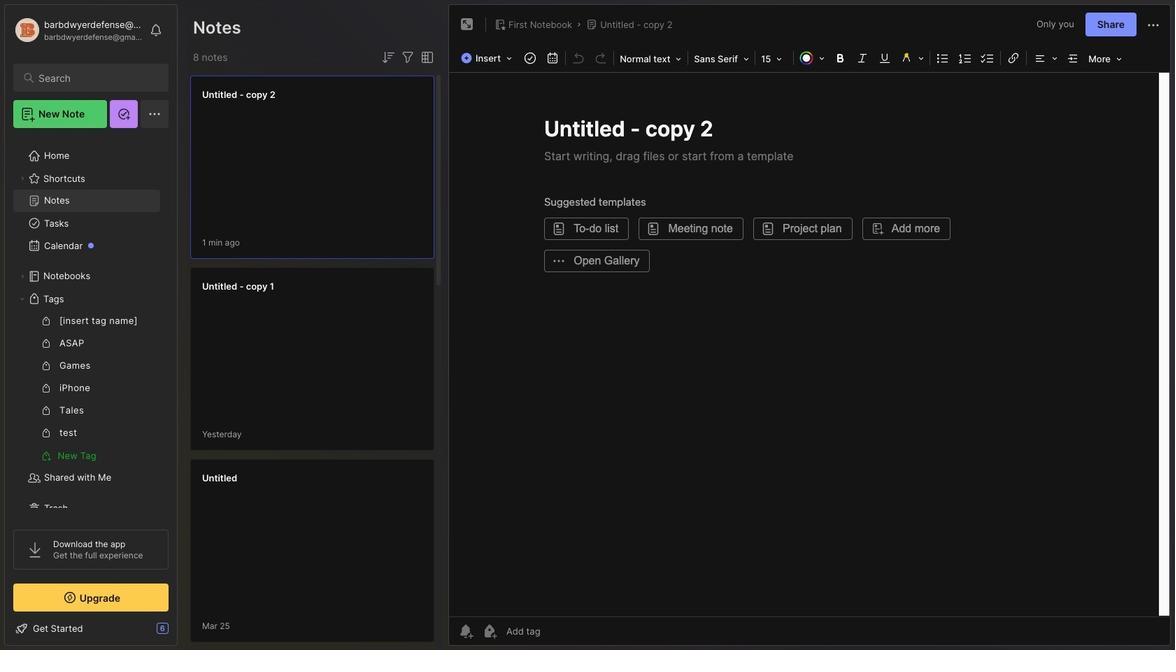 Task type: describe. For each thing, give the bounding box(es) containing it.
bulleted list image
[[934, 48, 953, 68]]

note window element
[[449, 4, 1171, 649]]

underline image
[[876, 48, 895, 68]]

main element
[[0, 0, 182, 650]]

Font family field
[[690, 49, 754, 69]]

indent image
[[1064, 48, 1083, 68]]

none search field inside main 'element'
[[38, 69, 156, 86]]

numbered list image
[[956, 48, 976, 68]]

Heading level field
[[616, 49, 687, 69]]

More actions field
[[1146, 16, 1162, 33]]

bold image
[[831, 48, 850, 68]]

more actions image
[[1146, 17, 1162, 33]]

click to collapse image
[[177, 624, 187, 641]]

expand notebooks image
[[18, 272, 27, 281]]

expand note image
[[459, 16, 476, 33]]

insert link image
[[1004, 48, 1024, 68]]

group inside main 'element'
[[13, 310, 160, 467]]



Task type: locate. For each thing, give the bounding box(es) containing it.
expand tags image
[[18, 295, 27, 303]]

italic image
[[853, 48, 873, 68]]

calendar event image
[[543, 48, 563, 68]]

tree inside main 'element'
[[5, 136, 177, 528]]

group
[[13, 310, 160, 467]]

None search field
[[38, 69, 156, 86]]

Account field
[[13, 16, 143, 44]]

Add tag field
[[505, 625, 611, 638]]

Highlight field
[[897, 48, 929, 68]]

checklist image
[[978, 48, 998, 68]]

Alignment field
[[1029, 48, 1062, 68]]

Help and Learning task checklist field
[[5, 617, 177, 640]]

Note Editor text field
[[449, 72, 1171, 617]]

Font size field
[[757, 49, 792, 69]]

Sort options field
[[380, 49, 397, 66]]

Search text field
[[38, 71, 156, 85]]

add a reminder image
[[458, 623, 474, 640]]

task image
[[521, 48, 540, 68]]

add tag image
[[481, 623, 498, 640]]

tree
[[5, 136, 177, 528]]

More field
[[1085, 49, 1127, 69]]

add filters image
[[400, 49, 416, 66]]

Add filters field
[[400, 49, 416, 66]]

Insert field
[[458, 48, 519, 68]]

Font color field
[[796, 48, 829, 68]]

View options field
[[416, 49, 436, 66]]



Task type: vqa. For each thing, say whether or not it's contained in the screenshot.
Orlando
no



